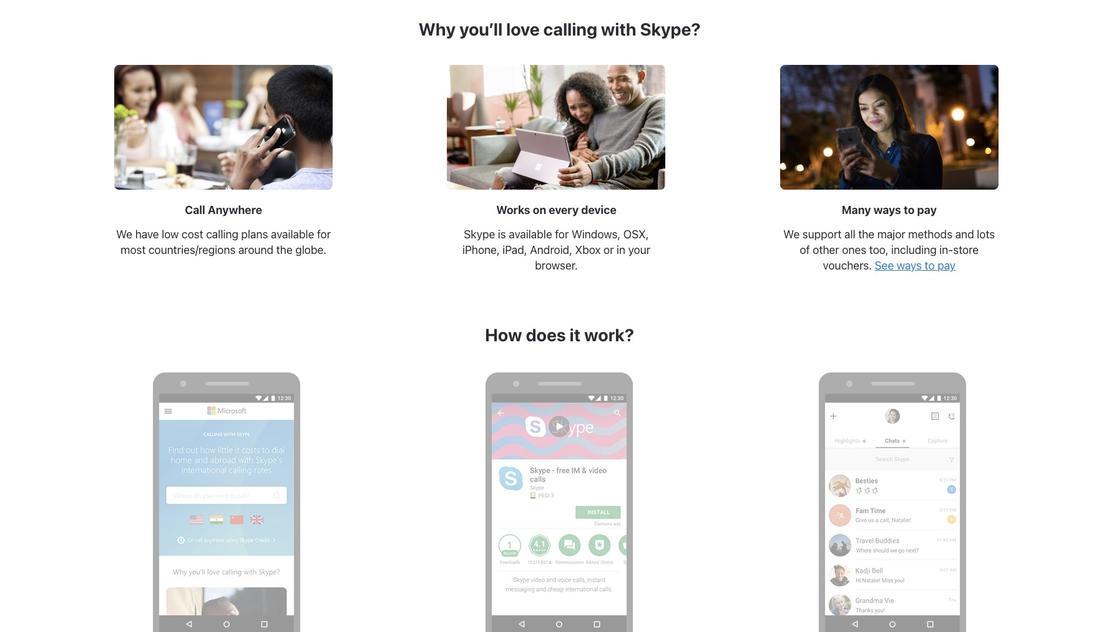 Task type: vqa. For each thing, say whether or not it's contained in the screenshot.
1st landlines from left
no



Task type: describe. For each thing, give the bounding box(es) containing it.
iphone,
[[462, 243, 500, 257]]

support
[[803, 228, 842, 241]]

see
[[875, 259, 894, 272]]

see ways to pay
[[875, 259, 956, 272]]

ways for many
[[874, 203, 901, 217]]

in-
[[940, 243, 953, 257]]

store
[[953, 243, 979, 257]]

on
[[533, 203, 546, 217]]

device
[[581, 203, 617, 217]]

anywhere
[[208, 203, 262, 217]]

windows,
[[572, 228, 621, 241]]

and
[[955, 228, 974, 241]]

xbox
[[575, 243, 601, 257]]

call
[[185, 203, 205, 217]]

most
[[121, 243, 146, 257]]

in
[[617, 243, 626, 257]]

all
[[845, 228, 856, 241]]

to for see ways to pay
[[925, 259, 935, 272]]

low
[[162, 228, 179, 241]]

plans
[[241, 228, 268, 241]]

globe.
[[295, 243, 327, 257]]

osx,
[[623, 228, 649, 241]]

lots
[[977, 228, 995, 241]]

skype?
[[640, 19, 701, 39]]

your
[[628, 243, 650, 257]]

pay for many ways to pay
[[917, 203, 937, 217]]

the inside we have low cost calling plans available for most countries/regions around the globe.
[[276, 243, 293, 257]]

cost
[[182, 228, 203, 241]]

pay for see ways to pay
[[938, 259, 956, 272]]

or
[[604, 243, 614, 257]]

vouchers.
[[823, 259, 872, 272]]

many ways to pay
[[842, 203, 937, 217]]

get skype by downloading it from app store and click on install image
[[492, 394, 627, 632]]

skype is available for windows, osx, iphone, ipad, android, xbox or in your browser.
[[462, 228, 650, 272]]

methods
[[908, 228, 953, 241]]

works
[[496, 203, 530, 217]]

browser.
[[535, 259, 578, 272]]

other
[[813, 243, 839, 257]]

with
[[601, 19, 636, 39]]

we for we support all the major methods and lots of other ones too, including in-store vouchers.
[[784, 228, 800, 241]]

we support all the major methods and lots of other ones too, including in-store vouchers.
[[784, 228, 995, 272]]



Task type: locate. For each thing, give the bounding box(es) containing it.
1 horizontal spatial to
[[925, 259, 935, 272]]

1 vertical spatial ways
[[897, 259, 922, 272]]

does
[[526, 325, 566, 345]]

1 horizontal spatial for
[[555, 228, 569, 241]]

0 horizontal spatial available
[[271, 228, 314, 241]]

for up globe.
[[317, 228, 331, 241]]

too,
[[869, 243, 889, 257]]

ones
[[842, 243, 866, 257]]

0 horizontal spatial pay
[[917, 203, 937, 217]]

we
[[116, 228, 132, 241], [784, 228, 800, 241]]

skype
[[464, 228, 495, 241]]

1 available from the left
[[271, 228, 314, 241]]

buy skype credit or a subscription by searching the country and select the subscription and pay image
[[159, 394, 294, 632]]

see ways to pay link
[[875, 259, 956, 272]]

around
[[238, 243, 274, 257]]

pay down in-
[[938, 259, 956, 272]]

you'll
[[459, 19, 503, 39]]

2 for from the left
[[555, 228, 569, 241]]

calling right love
[[543, 19, 597, 39]]

the inside we support all the major methods and lots of other ones too, including in-store vouchers.
[[858, 228, 875, 241]]

android,
[[530, 243, 572, 257]]

1 we from the left
[[116, 228, 132, 241]]

1 horizontal spatial pay
[[938, 259, 956, 272]]

call anywhere
[[185, 203, 262, 217]]

works on every device
[[496, 203, 617, 217]]

1 horizontal spatial we
[[784, 228, 800, 241]]

0 vertical spatial pay
[[917, 203, 937, 217]]

ways for see
[[897, 259, 922, 272]]

ways up the major
[[874, 203, 901, 217]]

of
[[800, 243, 810, 257]]

showing start calling by going to dialpad and dial the number and click on call image
[[825, 394, 960, 632]]

calling inside we have low cost calling plans available for most countries/regions around the globe.
[[206, 228, 238, 241]]

to for many ways to pay
[[904, 203, 915, 217]]

why
[[419, 19, 456, 39]]

work?
[[584, 325, 634, 345]]

1 vertical spatial pay
[[938, 259, 956, 272]]

the left globe.
[[276, 243, 293, 257]]

is
[[498, 228, 506, 241]]

0 horizontal spatial for
[[317, 228, 331, 241]]

calling
[[543, 19, 597, 39], [206, 228, 238, 241]]

1 vertical spatial the
[[276, 243, 293, 257]]

0 vertical spatial calling
[[543, 19, 597, 39]]

1 vertical spatial to
[[925, 259, 935, 272]]

ways down including
[[897, 259, 922, 272]]

we inside we support all the major methods and lots of other ones too, including in-store vouchers.
[[784, 228, 800, 241]]

0 horizontal spatial to
[[904, 203, 915, 217]]

0 horizontal spatial the
[[276, 243, 293, 257]]

0 horizontal spatial calling
[[206, 228, 238, 241]]

for
[[317, 228, 331, 241], [555, 228, 569, 241]]

to up the major
[[904, 203, 915, 217]]

1 horizontal spatial the
[[858, 228, 875, 241]]

1 horizontal spatial available
[[509, 228, 552, 241]]

0 vertical spatial to
[[904, 203, 915, 217]]

ipad,
[[503, 243, 527, 257]]

every
[[549, 203, 579, 217]]

it
[[570, 325, 581, 345]]

2 we from the left
[[784, 228, 800, 241]]

available inside we have low cost calling plans available for most countries/regions around the globe.
[[271, 228, 314, 241]]

1 vertical spatial calling
[[206, 228, 238, 241]]

1 horizontal spatial calling
[[543, 19, 597, 39]]

for up android,
[[555, 228, 569, 241]]

pay
[[917, 203, 937, 217], [938, 259, 956, 272]]

we for we have low cost calling plans available for most countries/regions around the globe.
[[116, 228, 132, 241]]

we inside we have low cost calling plans available for most countries/regions around the globe.
[[116, 228, 132, 241]]

0 vertical spatial ways
[[874, 203, 901, 217]]

we have low cost calling plans available for most countries/regions around the globe.
[[116, 228, 331, 257]]

available
[[271, 228, 314, 241], [509, 228, 552, 241]]

available up ipad,
[[509, 228, 552, 241]]

to down including
[[925, 259, 935, 272]]

for inside we have low cost calling plans available for most countries/regions around the globe.
[[317, 228, 331, 241]]

to
[[904, 203, 915, 217], [925, 259, 935, 272]]

how
[[485, 325, 522, 345]]

including
[[891, 243, 937, 257]]

we up most
[[116, 228, 132, 241]]

0 vertical spatial the
[[858, 228, 875, 241]]

available inside skype is available for windows, osx, iphone, ipad, android, xbox or in your browser.
[[509, 228, 552, 241]]

1 for from the left
[[317, 228, 331, 241]]

0 horizontal spatial we
[[116, 228, 132, 241]]

calling down the call anywhere
[[206, 228, 238, 241]]

for inside skype is available for windows, osx, iphone, ipad, android, xbox or in your browser.
[[555, 228, 569, 241]]

available up globe.
[[271, 228, 314, 241]]

we left support
[[784, 228, 800, 241]]

love
[[506, 19, 540, 39]]

pay up the methods
[[917, 203, 937, 217]]

have
[[135, 228, 159, 241]]

the right all
[[858, 228, 875, 241]]

countries/regions
[[149, 243, 236, 257]]

the
[[858, 228, 875, 241], [276, 243, 293, 257]]

many
[[842, 203, 871, 217]]

ways
[[874, 203, 901, 217], [897, 259, 922, 272]]

why you'll love calling with skype?
[[419, 19, 701, 39]]

major
[[877, 228, 906, 241]]

2 available from the left
[[509, 228, 552, 241]]

how does it work?
[[485, 325, 634, 345]]



